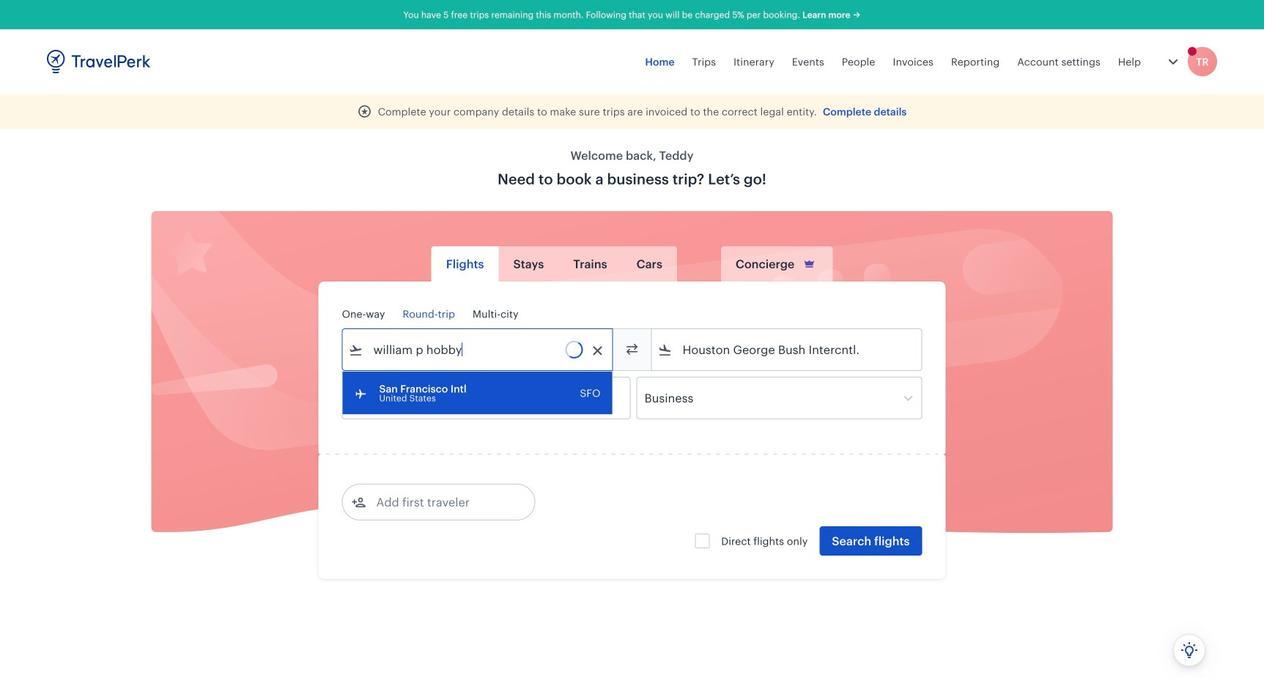 Task type: vqa. For each thing, say whether or not it's contained in the screenshot.
Return "text field"
yes



Task type: locate. For each thing, give the bounding box(es) containing it.
To search field
[[673, 338, 903, 361]]

From search field
[[363, 338, 594, 361]]

Add first traveler search field
[[366, 491, 519, 514]]



Task type: describe. For each thing, give the bounding box(es) containing it.
Return text field
[[450, 378, 527, 419]]

Depart text field
[[363, 378, 440, 419]]



